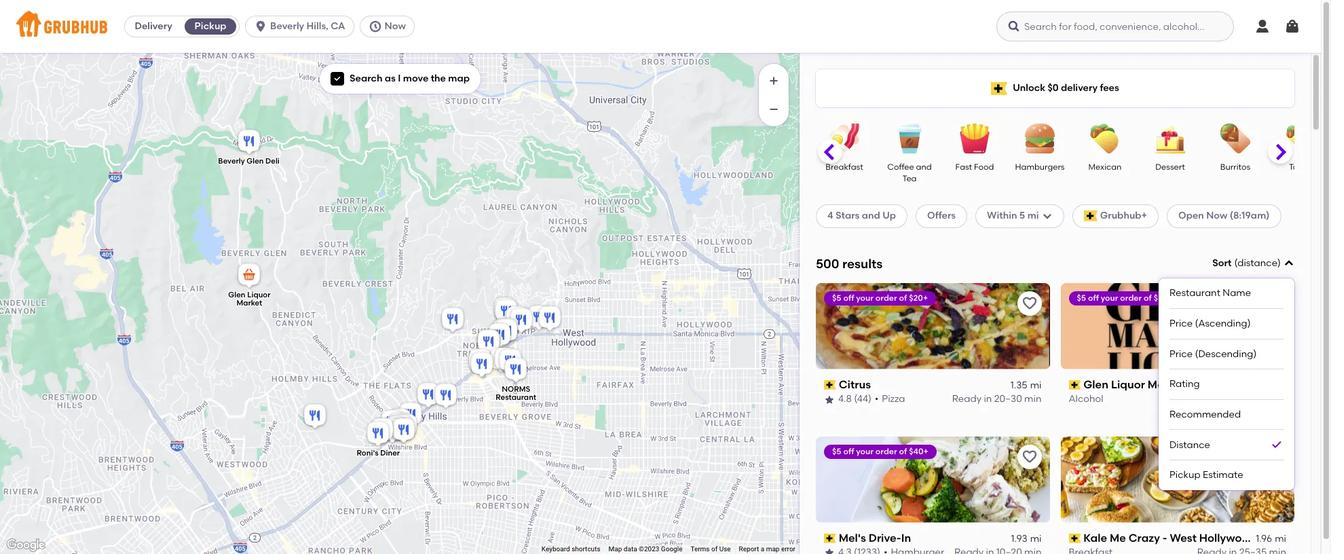 Task type: vqa. For each thing, say whether or not it's contained in the screenshot.
top Glen
yes



Task type: describe. For each thing, give the bounding box(es) containing it.
ready in 5–15 min
[[1205, 393, 1287, 405]]

subscription pass image for glen liquor market
[[1069, 380, 1081, 390]]

beverly for beverly hills, ca
[[270, 20, 304, 32]]

alana's coffee roasters image
[[467, 347, 494, 377]]

save this restaurant image down 5–15
[[1267, 449, 1283, 465]]

save this restaurant image for $40+
[[1022, 449, 1038, 465]]

riozonas acai west hollywood image
[[490, 317, 517, 347]]

star icon image for mel's drive-in
[[824, 548, 835, 554]]

list box containing restaurant name
[[1170, 279, 1284, 490]]

search
[[350, 73, 383, 84]]

(ascending)
[[1196, 318, 1251, 329]]

glen liquor market image
[[236, 261, 263, 291]]

20–30
[[995, 393, 1023, 405]]

•
[[875, 393, 879, 405]]

500 results
[[816, 256, 883, 271]]

joey's cafe image
[[526, 304, 553, 333]]

dessert
[[1156, 162, 1186, 172]]

subscription pass image for kale me crazy - west hollywood
[[1069, 534, 1081, 543]]

the butcher's daughter image
[[469, 350, 496, 380]]

fast
[[956, 162, 973, 172]]

$40+
[[909, 447, 929, 456]]

hills,
[[307, 20, 329, 32]]

1 horizontal spatial liquor
[[1112, 378, 1146, 391]]

ready in 20–30 min
[[953, 393, 1042, 405]]

(8:19am)
[[1230, 210, 1270, 222]]

svg image for now
[[368, 20, 382, 33]]

ihop image
[[508, 306, 535, 336]]

1 horizontal spatial map
[[766, 545, 780, 553]]

food
[[975, 162, 994, 172]]

now inside button
[[385, 20, 406, 32]]

mel's
[[839, 532, 867, 544]]

main navigation navigation
[[0, 0, 1322, 53]]

$5 off your order of $20+
[[833, 293, 928, 303]]

beverly glen deli
[[218, 157, 280, 166]]

0 horizontal spatial and
[[862, 210, 881, 222]]

citrus
[[839, 378, 871, 391]]

mi for citrus
[[1031, 380, 1042, 391]]

4.8 (44)
[[839, 393, 872, 405]]

delivery
[[135, 20, 172, 32]]

4
[[828, 210, 834, 222]]

liquor inside map region
[[247, 291, 271, 300]]

price (descending)
[[1170, 348, 1257, 360]]

fees
[[1100, 82, 1120, 94]]

rating
[[1170, 378, 1200, 390]]

within 5 mi
[[987, 210, 1039, 222]]

check icon image
[[1271, 438, 1284, 452]]

keyboard shortcuts button
[[542, 545, 601, 554]]

terms
[[691, 545, 710, 553]]

comoncy - beverly hills image
[[387, 413, 414, 443]]

of for $20+
[[899, 293, 907, 303]]

1 vertical spatial glen liquor market
[[1084, 378, 1186, 391]]

report
[[739, 545, 759, 553]]

plus icon image
[[767, 74, 781, 88]]

glen liquor market logo image
[[1061, 283, 1295, 369]]

map region
[[0, 0, 815, 554]]

map
[[609, 545, 622, 553]]

hollywood burger image
[[475, 328, 503, 358]]

4.8
[[839, 393, 852, 405]]

drive-
[[869, 532, 902, 544]]

order left the $30+
[[1121, 293, 1142, 303]]

1.93 mi
[[1012, 533, 1042, 545]]

crazy
[[1129, 532, 1161, 544]]

coffee and tea image
[[886, 124, 934, 153]]

minus icon image
[[767, 103, 781, 116]]

report a map error link
[[739, 545, 796, 553]]

glen liquor market inside map region
[[228, 291, 271, 308]]

kale me crazy - west hollywood  logo image
[[1061, 436, 1295, 523]]

dany's food trucks, inc. image
[[302, 402, 329, 432]]

$5 for mel's drive-in
[[833, 447, 842, 456]]

i
[[398, 73, 401, 84]]

hamburgers image
[[1017, 124, 1064, 153]]

beverly hills, ca
[[270, 20, 345, 32]]

a
[[761, 545, 765, 553]]

cafe ruisseau - beverly hills image
[[433, 382, 460, 412]]

the nosh of beverly hills image
[[379, 408, 406, 438]]

kale
[[1084, 532, 1108, 544]]

name
[[1223, 287, 1252, 299]]

1.35 mi
[[1011, 380, 1042, 391]]

mel's drive-in
[[839, 532, 912, 544]]

ready for ready in 5–15 min
[[1205, 393, 1235, 405]]

rawberri image
[[493, 317, 520, 347]]

price for price (descending)
[[1170, 348, 1193, 360]]

energy life cafe image
[[379, 416, 406, 446]]

beverly glen deli image
[[236, 128, 263, 158]]

(descending)
[[1196, 348, 1257, 360]]

delivery
[[1061, 82, 1098, 94]]

hollywood
[[1200, 532, 1257, 544]]

leora cafe image
[[415, 381, 442, 411]]

estimate
[[1203, 469, 1244, 481]]

$5 off your order of $30+
[[1077, 293, 1173, 303]]

of for $40+
[[899, 447, 907, 456]]

roni's diner image
[[365, 420, 392, 450]]

1.35
[[1011, 380, 1028, 391]]

pickup for pickup
[[195, 20, 227, 32]]

ca
[[331, 20, 345, 32]]

up
[[883, 210, 896, 222]]

pickup estimate
[[1170, 469, 1244, 481]]

order for citrus
[[876, 293, 898, 303]]

grubhub plus flag logo image for unlock $0 delivery fees
[[992, 82, 1008, 95]]

-
[[1163, 532, 1168, 544]]

keyboard shortcuts
[[542, 545, 601, 553]]

diner
[[380, 449, 400, 458]]

$20+
[[909, 293, 928, 303]]

zinc cafe & market image
[[488, 346, 515, 376]]

sort
[[1213, 257, 1232, 269]]

offers
[[928, 210, 956, 222]]

google image
[[3, 536, 48, 554]]

in
[[902, 532, 912, 544]]

mexican image
[[1082, 124, 1129, 153]]

mickey fine grill image
[[382, 414, 409, 444]]

judi's deli image
[[386, 411, 414, 441]]

of left use
[[712, 545, 718, 553]]

2 horizontal spatial glen
[[1084, 378, 1109, 391]]

unlock
[[1013, 82, 1046, 94]]

now button
[[360, 16, 420, 37]]

• pizza
[[875, 393, 906, 405]]

distance
[[1238, 257, 1278, 269]]

subway® image
[[389, 416, 416, 446]]

min for ready in 20–30 min
[[1025, 393, 1042, 405]]

roni's
[[357, 449, 379, 458]]

restaurant inside map region
[[496, 393, 537, 402]]

(44)
[[854, 393, 872, 405]]

beverly hills, ca button
[[245, 16, 360, 37]]

distance option
[[1170, 430, 1284, 461]]

in for 20–30
[[984, 393, 992, 405]]

burritos
[[1221, 162, 1251, 172]]

report a map error
[[739, 545, 796, 553]]

fast food image
[[951, 124, 999, 153]]

7 eleven image
[[504, 304, 531, 334]]

open now (8:19am)
[[1179, 210, 1270, 222]]

Search for food, convenience, alcohol... search field
[[997, 12, 1235, 41]]

off for citrus
[[844, 293, 855, 303]]

5
[[1020, 210, 1026, 222]]

tacos
[[1290, 162, 1313, 172]]

off for mel's drive-in
[[844, 447, 855, 456]]



Task type: locate. For each thing, give the bounding box(es) containing it.
market up "recommended" on the right
[[1148, 378, 1186, 391]]

glen liquor market
[[228, 291, 271, 308], [1084, 378, 1186, 391]]

subscription pass image left kale
[[1069, 534, 1081, 543]]

mi
[[1028, 210, 1039, 222], [1031, 380, 1042, 391], [1031, 533, 1042, 545], [1275, 533, 1287, 545]]

svg image for search as i move the map
[[333, 75, 342, 83]]

1 vertical spatial restaurant
[[496, 393, 537, 402]]

1 vertical spatial market
[[1148, 378, 1186, 391]]

within
[[987, 210, 1018, 222]]

market down glen liquor market image
[[237, 299, 262, 308]]

beverly inside map region
[[218, 157, 245, 166]]

citrus logo image
[[816, 283, 1050, 369]]

use
[[720, 545, 731, 553]]

price up rating
[[1170, 348, 1193, 360]]

the farm of beverly hills image
[[397, 401, 424, 431]]

google
[[661, 545, 683, 553]]

your for citrus
[[857, 293, 874, 303]]

restaurant
[[1170, 287, 1221, 299], [496, 393, 537, 402]]

subscription pass image inside the glen liquor market link
[[1069, 380, 1081, 390]]

deli
[[266, 157, 280, 166]]

beverly inside button
[[270, 20, 304, 32]]

terms of use
[[691, 545, 731, 553]]

0 vertical spatial map
[[448, 73, 470, 84]]

off
[[844, 293, 855, 303], [1089, 293, 1099, 303], [844, 447, 855, 456]]

in for 5–15
[[1237, 393, 1245, 405]]

pickup inside button
[[195, 20, 227, 32]]

None field
[[1159, 257, 1295, 490]]

$5 for citrus
[[833, 293, 842, 303]]

0 vertical spatial and
[[916, 162, 932, 172]]

2 price from the top
[[1170, 348, 1193, 360]]

grubhub+
[[1101, 210, 1148, 222]]

subscription pass image
[[824, 534, 836, 543]]

grubhub plus flag logo image left grubhub+
[[1084, 211, 1098, 222]]

0 vertical spatial market
[[237, 299, 262, 308]]

0 vertical spatial pickup
[[195, 20, 227, 32]]

svg image inside field
[[1284, 258, 1295, 269]]

1 horizontal spatial in
[[1237, 393, 1245, 405]]

0 horizontal spatial pickup
[[195, 20, 227, 32]]

order left $20+
[[876, 293, 898, 303]]

citrus image
[[439, 306, 467, 335]]

price down the $30+
[[1170, 318, 1193, 329]]

delivery button
[[125, 16, 182, 37]]

1 in from the left
[[984, 393, 992, 405]]

save this restaurant button for $5 off your order of $40+
[[1018, 445, 1042, 469]]

restaurant inside list box
[[1170, 287, 1221, 299]]

ready for ready in 20–30 min
[[953, 393, 982, 405]]

©2023
[[639, 545, 660, 553]]

the
[[431, 73, 446, 84]]

hamburgers
[[1016, 162, 1065, 172]]

dessert image
[[1147, 124, 1195, 153]]

and left "up"
[[862, 210, 881, 222]]

distance
[[1170, 439, 1211, 451]]

0 vertical spatial glen
[[247, 157, 264, 166]]

norms restaurant
[[496, 385, 537, 402]]

now right the open
[[1207, 210, 1228, 222]]

save this restaurant image right name
[[1267, 295, 1283, 312]]

price (ascending)
[[1170, 318, 1251, 329]]

mi right the 1.96
[[1275, 533, 1287, 545]]

)
[[1278, 257, 1281, 269]]

save this restaurant button for $5 off your order of $30+
[[1262, 291, 1287, 316]]

1 price from the top
[[1170, 318, 1193, 329]]

star icon image down subscription pass image
[[824, 548, 835, 554]]

and
[[916, 162, 932, 172], [862, 210, 881, 222]]

1 min from the left
[[1025, 393, 1042, 405]]

save this restaurant button for $5 off your order of $20+
[[1018, 291, 1042, 316]]

subscription pass image
[[824, 380, 836, 390], [1069, 380, 1081, 390], [1069, 534, 1081, 543]]

svg image
[[1255, 18, 1271, 35], [254, 20, 268, 33], [368, 20, 382, 33], [333, 75, 342, 83]]

svg image inside the now button
[[368, 20, 382, 33]]

of left $20+
[[899, 293, 907, 303]]

5–15
[[1247, 393, 1267, 405]]

0 horizontal spatial glen
[[228, 291, 246, 300]]

1 vertical spatial map
[[766, 545, 780, 553]]

1 vertical spatial pickup
[[1170, 469, 1201, 481]]

save this restaurant image for $30+
[[1267, 295, 1283, 312]]

tea
[[903, 174, 917, 184]]

sort ( distance )
[[1213, 257, 1281, 269]]

glen liquor market link
[[1069, 377, 1287, 393]]

star icon image
[[824, 394, 835, 405], [824, 548, 835, 554]]

0 horizontal spatial min
[[1025, 393, 1042, 405]]

2 star icon image from the top
[[824, 548, 835, 554]]

list box
[[1170, 279, 1284, 490]]

your for mel's drive-in
[[857, 447, 874, 456]]

tacos image
[[1277, 124, 1325, 153]]

0 horizontal spatial market
[[237, 299, 262, 308]]

star icon image for citrus
[[824, 394, 835, 405]]

recommended
[[1170, 409, 1241, 420]]

market
[[237, 299, 262, 308], [1148, 378, 1186, 391]]

pickup for pickup estimate
[[1170, 469, 1201, 481]]

of left the $30+
[[1144, 293, 1152, 303]]

1 star icon image from the top
[[824, 394, 835, 405]]

roni's diner
[[357, 449, 400, 458]]

off down 500 results
[[844, 293, 855, 303]]

0 horizontal spatial glen liquor market
[[228, 291, 271, 308]]

none field containing sort
[[1159, 257, 1295, 490]]

$30+
[[1154, 293, 1173, 303]]

data
[[624, 545, 637, 553]]

map right a
[[766, 545, 780, 553]]

beverly left the deli
[[218, 157, 245, 166]]

norms restaurant image
[[503, 356, 530, 386]]

west
[[1170, 532, 1197, 544]]

1 horizontal spatial and
[[916, 162, 932, 172]]

1 ready from the left
[[953, 393, 982, 405]]

your
[[857, 293, 874, 303], [1101, 293, 1119, 303], [857, 447, 874, 456]]

of for $30+
[[1144, 293, 1152, 303]]

0 horizontal spatial in
[[984, 393, 992, 405]]

and up 'tea'
[[916, 162, 932, 172]]

star icon image left 4.8
[[824, 394, 835, 405]]

breakfast image
[[821, 124, 869, 153]]

$5 down 4.8
[[833, 447, 842, 456]]

0 vertical spatial star icon image
[[824, 394, 835, 405]]

glen
[[247, 157, 264, 166], [228, 291, 246, 300], [1084, 378, 1109, 391]]

1 vertical spatial glen
[[228, 291, 246, 300]]

ready left 20–30
[[953, 393, 982, 405]]

off down 4.8
[[844, 447, 855, 456]]

of left $40+
[[899, 447, 907, 456]]

kale me crazy - west hollywood
[[1084, 532, 1257, 544]]

burritos image
[[1212, 124, 1260, 153]]

pickup button
[[182, 16, 239, 37]]

search as i move the map
[[350, 73, 470, 84]]

1 horizontal spatial market
[[1148, 378, 1186, 391]]

shortcuts
[[572, 545, 601, 553]]

tasty donuts and cafe image
[[536, 304, 564, 334]]

1.93
[[1012, 533, 1028, 545]]

stars
[[836, 210, 860, 222]]

in
[[984, 393, 992, 405], [1237, 393, 1245, 405]]

tryst caffe image
[[390, 416, 418, 446]]

0 vertical spatial beverly
[[270, 20, 304, 32]]

subscription pass image left citrus
[[824, 380, 836, 390]]

0 horizontal spatial map
[[448, 73, 470, 84]]

results
[[843, 256, 883, 271]]

mi right 5
[[1028, 210, 1039, 222]]

breakfast
[[826, 162, 864, 172]]

2 in from the left
[[1237, 393, 1245, 405]]

svg image for beverly hills, ca
[[254, 20, 268, 33]]

map right the
[[448, 73, 470, 84]]

off right save this restaurant icon
[[1089, 293, 1099, 303]]

$0
[[1048, 82, 1059, 94]]

mi for kale me crazy - west hollywood
[[1275, 533, 1287, 545]]

mel's drive-in logo image
[[816, 436, 1050, 523]]

le pain quotidien (south santa monica blvd) image
[[386, 407, 414, 437]]

0 horizontal spatial beverly
[[218, 157, 245, 166]]

restaurant up price (ascending)
[[1170, 287, 1221, 299]]

save this restaurant image down 20–30
[[1022, 449, 1038, 465]]

earthbar sunset image
[[493, 297, 520, 327]]

order left $40+
[[876, 447, 898, 456]]

mi right '1.93'
[[1031, 533, 1042, 545]]

1 horizontal spatial min
[[1270, 393, 1287, 405]]

joe & the juice image
[[497, 347, 524, 377]]

ready up "recommended" on the right
[[1205, 393, 1235, 405]]

min
[[1025, 393, 1042, 405], [1270, 393, 1287, 405]]

terms of use link
[[691, 545, 731, 553]]

0 vertical spatial grubhub plus flag logo image
[[992, 82, 1008, 95]]

pickup right delivery button
[[195, 20, 227, 32]]

order
[[876, 293, 898, 303], [1121, 293, 1142, 303], [876, 447, 898, 456]]

unlock $0 delivery fees
[[1013, 82, 1120, 94]]

beverly
[[270, 20, 304, 32], [218, 157, 245, 166]]

subscription pass image for citrus
[[824, 380, 836, 390]]

$5
[[833, 293, 842, 303], [1077, 293, 1087, 303], [833, 447, 842, 456]]

as
[[385, 73, 396, 84]]

0 horizontal spatial restaurant
[[496, 393, 537, 402]]

subscription pass image up alcohol
[[1069, 380, 1081, 390]]

$5 down 500
[[833, 293, 842, 303]]

0 vertical spatial liquor
[[247, 291, 271, 300]]

$5 right save this restaurant icon
[[1077, 293, 1087, 303]]

save this restaurant button
[[1018, 291, 1042, 316], [1262, 291, 1287, 316], [1018, 445, 1042, 469], [1262, 445, 1287, 469]]

1 horizontal spatial beverly
[[270, 20, 304, 32]]

1 horizontal spatial glen
[[247, 157, 264, 166]]

move
[[403, 73, 429, 84]]

pickup down distance
[[1170, 469, 1201, 481]]

market inside glen liquor market
[[237, 299, 262, 308]]

in left 5–15
[[1237, 393, 1245, 405]]

in left 20–30
[[984, 393, 992, 405]]

svg image
[[1285, 18, 1301, 35], [1008, 20, 1021, 33], [1042, 211, 1053, 222], [1284, 258, 1295, 269]]

keyboard
[[542, 545, 570, 553]]

min right 5–15
[[1270, 393, 1287, 405]]

open
[[1179, 210, 1205, 222]]

save this restaurant image
[[1022, 295, 1038, 312]]

0 horizontal spatial grubhub plus flag logo image
[[992, 82, 1008, 95]]

0 vertical spatial glen liquor market
[[228, 291, 271, 308]]

map data ©2023 google
[[609, 545, 683, 553]]

grubhub plus flag logo image left unlock
[[992, 82, 1008, 95]]

restaurant name
[[1170, 287, 1252, 299]]

order for mel's drive-in
[[876, 447, 898, 456]]

restaurant down norms restaurant image
[[496, 393, 537, 402]]

da carla caffe image
[[369, 416, 396, 446]]

1 horizontal spatial now
[[1207, 210, 1228, 222]]

1 vertical spatial grubhub plus flag logo image
[[1084, 211, 1098, 222]]

2 ready from the left
[[1205, 393, 1235, 405]]

save this restaurant image
[[1267, 295, 1283, 312], [1022, 449, 1038, 465], [1267, 449, 1283, 465]]

(
[[1235, 257, 1238, 269]]

now up i
[[385, 20, 406, 32]]

kale me crazy - west hollywood image
[[475, 327, 503, 357]]

min for ready in 5–15 min
[[1270, 393, 1287, 405]]

ferrarini image
[[393, 412, 420, 442]]

1 vertical spatial price
[[1170, 348, 1193, 360]]

alcohol
[[1069, 393, 1104, 405]]

grubhub plus flag logo image for grubhub+
[[1084, 211, 1098, 222]]

0 vertical spatial now
[[385, 20, 406, 32]]

grubhub plus flag logo image
[[992, 82, 1008, 95], [1084, 211, 1098, 222]]

your down results
[[857, 293, 874, 303]]

mi for mel's drive-in
[[1031, 533, 1042, 545]]

0 horizontal spatial now
[[385, 20, 406, 32]]

mi right 1.35
[[1031, 380, 1042, 391]]

0 vertical spatial restaurant
[[1170, 287, 1221, 299]]

and inside the coffee and tea
[[916, 162, 932, 172]]

1 horizontal spatial pickup
[[1170, 469, 1201, 481]]

0 horizontal spatial ready
[[953, 393, 982, 405]]

now
[[385, 20, 406, 32], [1207, 210, 1228, 222]]

pressed retail image
[[486, 321, 513, 351]]

1 vertical spatial and
[[862, 210, 881, 222]]

1 horizontal spatial grubhub plus flag logo image
[[1084, 211, 1098, 222]]

1 vertical spatial beverly
[[218, 157, 245, 166]]

beverly left hills,
[[270, 20, 304, 32]]

market inside the glen liquor market link
[[1148, 378, 1186, 391]]

min down 1.35 mi
[[1025, 393, 1042, 405]]

body energy club - west hollywood image
[[492, 316, 520, 346]]

1 vertical spatial star icon image
[[824, 548, 835, 554]]

1 horizontal spatial restaurant
[[1170, 287, 1221, 299]]

1 horizontal spatial ready
[[1205, 393, 1235, 405]]

0 vertical spatial price
[[1170, 318, 1193, 329]]

price for price (ascending)
[[1170, 318, 1193, 329]]

4 stars and up
[[828, 210, 896, 222]]

mel's drive-in image
[[492, 295, 519, 325]]

1 horizontal spatial glen liquor market
[[1084, 378, 1186, 391]]

urth caffe melrose image
[[492, 346, 520, 376]]

1 vertical spatial now
[[1207, 210, 1228, 222]]

fast food
[[956, 162, 994, 172]]

beverly for beverly glen deli
[[218, 157, 245, 166]]

1.96 mi
[[1256, 533, 1287, 545]]

1 vertical spatial liquor
[[1112, 378, 1146, 391]]

norms
[[502, 385, 530, 394]]

2 vertical spatial glen
[[1084, 378, 1109, 391]]

0 horizontal spatial liquor
[[247, 291, 271, 300]]

2 min from the left
[[1270, 393, 1287, 405]]

pickup inside list box
[[1170, 469, 1201, 481]]

your left the $30+
[[1101, 293, 1119, 303]]

your down '(44)'
[[857, 447, 874, 456]]

glen inside glen liquor market
[[228, 291, 246, 300]]

liquor
[[247, 291, 271, 300], [1112, 378, 1146, 391]]

svg image inside 'beverly hills, ca' button
[[254, 20, 268, 33]]



